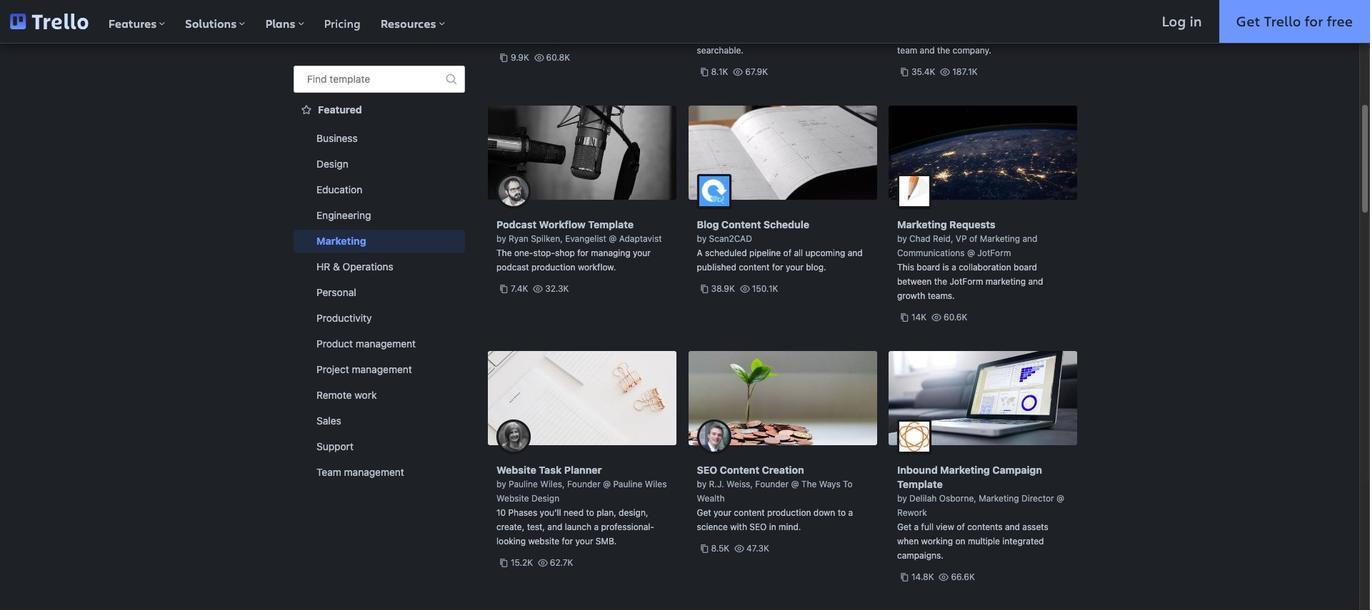 Task type: vqa. For each thing, say whether or not it's contained in the screenshot.


Task type: locate. For each thing, give the bounding box(es) containing it.
@ right director
[[1057, 494, 1064, 504]]

management for team management
[[344, 466, 404, 479]]

get
[[1236, 11, 1260, 31], [697, 508, 711, 519], [897, 522, 912, 533]]

scan2cad image
[[697, 174, 731, 209]]

template down "inbound"
[[897, 479, 943, 491]]

with right science
[[730, 522, 747, 533]]

get down wealth
[[697, 508, 711, 519]]

management down productivity link
[[356, 338, 416, 350]]

all left upcoming
[[794, 248, 803, 259]]

schedule
[[764, 219, 809, 231]]

create up searchable.
[[724, 31, 749, 41]]

and
[[752, 31, 767, 41], [920, 45, 935, 56], [1023, 234, 1038, 244], [848, 248, 863, 259], [1028, 276, 1043, 287], [547, 522, 562, 533], [1005, 522, 1020, 533]]

1 horizontal spatial the
[[801, 479, 817, 490]]

jotform down collaboration
[[950, 276, 983, 287]]

with
[[623, 16, 640, 27], [730, 522, 747, 533]]

for down launch
[[562, 536, 573, 547]]

jotform up collaboration
[[977, 248, 1011, 259]]

1 pauline from the left
[[509, 479, 538, 490]]

by up 10
[[496, 479, 506, 490]]

content up the weiss,
[[720, 464, 759, 476]]

and inside "centralize all the content your marketing teams create and make it easily searchable."
[[752, 31, 767, 41]]

marketing down stronger
[[1010, 31, 1050, 41]]

in
[[1190, 11, 1202, 31], [769, 522, 776, 533]]

teams.
[[928, 291, 955, 301]]

1 vertical spatial in
[[769, 522, 776, 533]]

1 horizontal spatial in
[[1190, 11, 1202, 31]]

content
[[767, 16, 798, 27], [739, 262, 770, 273], [734, 508, 765, 519]]

podcast
[[496, 219, 537, 231]]

production down stop-
[[532, 262, 575, 273]]

rework
[[897, 508, 927, 519]]

0 horizontal spatial pauline
[[509, 479, 538, 490]]

the left the ways on the right of page
[[801, 479, 817, 490]]

@ inside 'inbound marketing campaign template by delilah osborne, marketing director @ rework get a full view of contents and assets when working on multiple integrated campaigns.'
[[1057, 494, 1064, 504]]

template inside 'inbound marketing campaign template by delilah osborne, marketing director @ rework get a full view of contents and assets when working on multiple integrated campaigns.'
[[897, 479, 943, 491]]

hr
[[316, 261, 330, 273]]

0 vertical spatial create
[[969, 16, 994, 27]]

1 vertical spatial production
[[767, 508, 811, 519]]

delilah osborne, marketing director @ rework image
[[897, 420, 932, 454]]

150.1k
[[752, 284, 778, 294]]

inbound
[[897, 464, 938, 476]]

of down "use"
[[897, 31, 905, 41]]

0 vertical spatial jotform
[[977, 248, 1011, 259]]

team management link
[[294, 461, 465, 484]]

for inside prep for your next virtual event with precision!
[[518, 16, 529, 27]]

by left chad
[[897, 234, 907, 244]]

professional-
[[601, 522, 654, 533]]

for down evangelist
[[577, 248, 589, 259]]

marketing link
[[294, 230, 465, 253]]

for inside podcast workflow template by ryan spilken, evangelist @ adaptavist the one-stop-shop for managing your podcast production workflow.
[[577, 248, 589, 259]]

@ up collaboration
[[967, 248, 975, 259]]

2 vertical spatial the
[[934, 276, 947, 287]]

a right is
[[952, 262, 956, 273]]

template up 'managing'
[[588, 219, 634, 231]]

1 horizontal spatial founder
[[755, 479, 789, 490]]

1 vertical spatial jotform
[[950, 276, 983, 287]]

content inside 'blog content schedule by scan2cad a scheduled pipeline of all upcoming and published content for your blog.'
[[739, 262, 770, 273]]

0 horizontal spatial seo
[[697, 464, 717, 476]]

campaign
[[992, 464, 1042, 476]]

1 website from the top
[[496, 464, 536, 476]]

@ down "creation"
[[791, 479, 799, 490]]

remote
[[316, 389, 352, 401]]

your up the easily
[[800, 16, 818, 27]]

marketing down the engineering
[[316, 235, 366, 247]]

the inside "centralize all the content your marketing teams create and make it easily searchable."
[[752, 16, 765, 27]]

pricing link
[[314, 0, 371, 43]]

get up the when
[[897, 522, 912, 533]]

create inside "centralize all the content your marketing teams create and make it easily searchable."
[[724, 31, 749, 41]]

1 vertical spatial content
[[720, 464, 759, 476]]

0 vertical spatial the
[[496, 248, 512, 259]]

management down product management link
[[352, 364, 412, 376]]

create up within
[[969, 16, 994, 27]]

0 horizontal spatial get
[[697, 508, 711, 519]]

to left "plan,"
[[586, 508, 594, 519]]

hr & operations
[[316, 261, 394, 273]]

project management link
[[294, 359, 465, 381]]

design up you'll
[[531, 494, 559, 504]]

0 horizontal spatial the
[[496, 248, 512, 259]]

by up rework
[[897, 494, 907, 504]]

seo
[[697, 464, 717, 476], [750, 522, 767, 533]]

0 vertical spatial content
[[721, 219, 761, 231]]

design down business
[[316, 158, 348, 170]]

0 horizontal spatial design
[[316, 158, 348, 170]]

of inside use this board to create a stronger sense of transparency within your marketing team and the company.
[[897, 31, 905, 41]]

design inside website task planner by pauline wiles, founder @ pauline wiles website design 10 phases you'll need to plan, design, create, test, and launch a professional- looking website for your smb.
[[531, 494, 559, 504]]

2 vertical spatial get
[[897, 522, 912, 533]]

a right down
[[848, 508, 853, 519]]

by up a
[[697, 234, 707, 244]]

content up scan2cad
[[721, 219, 761, 231]]

all right the centralize
[[740, 16, 749, 27]]

1 horizontal spatial production
[[767, 508, 811, 519]]

the down transparency
[[937, 45, 950, 56]]

business link
[[294, 127, 465, 150]]

website down pauline wiles, founder @ pauline wiles website design icon
[[496, 464, 536, 476]]

0 vertical spatial all
[[740, 16, 749, 27]]

of up on
[[957, 522, 965, 533]]

product
[[316, 338, 353, 350]]

0 horizontal spatial founder
[[567, 479, 601, 490]]

by left ryan
[[496, 234, 506, 244]]

blog content schedule by scan2cad a scheduled pipeline of all upcoming and published content for your blog.
[[697, 219, 863, 273]]

1 vertical spatial all
[[794, 248, 803, 259]]

with right the event
[[623, 16, 640, 27]]

a up smb.
[[594, 522, 599, 533]]

1 vertical spatial template
[[897, 479, 943, 491]]

the inside use this board to create a stronger sense of transparency within your marketing team and the company.
[[937, 45, 950, 56]]

production inside podcast workflow template by ryan spilken, evangelist @ adaptavist the one-stop-shop for managing your podcast production workflow.
[[532, 262, 575, 273]]

187.1k
[[952, 66, 978, 77]]

0 vertical spatial with
[[623, 16, 640, 27]]

director
[[1021, 494, 1054, 504]]

2 vertical spatial management
[[344, 466, 404, 479]]

the up podcast
[[496, 248, 512, 259]]

@ inside website task planner by pauline wiles, founder @ pauline wiles website design 10 phases you'll need to plan, design, create, test, and launch a professional- looking website for your smb.
[[603, 479, 611, 490]]

1 horizontal spatial design
[[531, 494, 559, 504]]

one-
[[514, 248, 533, 259]]

@ inside seo content creation by r.j. weiss, founder @ the ways to wealth get your content production down to a science with seo in mind.
[[791, 479, 799, 490]]

your right within
[[990, 31, 1008, 41]]

the up teams.
[[934, 276, 947, 287]]

pauline up phases
[[509, 479, 538, 490]]

features button
[[98, 0, 175, 43]]

1 horizontal spatial create
[[969, 16, 994, 27]]

a inside 'inbound marketing campaign template by delilah osborne, marketing director @ rework get a full view of contents and assets when working on multiple integrated campaigns.'
[[914, 522, 919, 533]]

1 vertical spatial with
[[730, 522, 747, 533]]

between
[[897, 276, 932, 287]]

your left blog.
[[786, 262, 804, 273]]

1 vertical spatial the
[[801, 479, 817, 490]]

campaigns.
[[897, 551, 944, 561]]

your inside prep for your next virtual event with precision!
[[531, 16, 549, 27]]

by for website task planner
[[496, 479, 506, 490]]

a left the full
[[914, 522, 919, 533]]

of right vp
[[969, 234, 978, 244]]

ways
[[819, 479, 841, 490]]

plans button
[[255, 0, 314, 43]]

template inside podcast workflow template by ryan spilken, evangelist @ adaptavist the one-stop-shop for managing your podcast production workflow.
[[588, 219, 634, 231]]

project management
[[316, 364, 412, 376]]

marketing down collaboration
[[986, 276, 1026, 287]]

marketing
[[821, 16, 861, 27], [1010, 31, 1050, 41], [986, 276, 1026, 287]]

a
[[997, 16, 1002, 27], [952, 262, 956, 273], [848, 508, 853, 519], [594, 522, 599, 533], [914, 522, 919, 533]]

is
[[943, 262, 949, 273]]

for down the pipeline
[[772, 262, 783, 273]]

0 horizontal spatial with
[[623, 16, 640, 27]]

featured link
[[294, 99, 465, 121]]

by inside website task planner by pauline wiles, founder @ pauline wiles website design 10 phases you'll need to plan, design, create, test, and launch a professional- looking website for your smb.
[[496, 479, 506, 490]]

in right the log
[[1190, 11, 1202, 31]]

content inside 'blog content schedule by scan2cad a scheduled pipeline of all upcoming and published content for your blog.'
[[721, 219, 761, 231]]

0 horizontal spatial production
[[532, 262, 575, 273]]

log
[[1162, 11, 1186, 31]]

@ for seo content creation
[[791, 479, 799, 490]]

1 vertical spatial seo
[[750, 522, 767, 533]]

2 vertical spatial marketing
[[986, 276, 1026, 287]]

0 vertical spatial production
[[532, 262, 575, 273]]

founder down planner
[[567, 479, 601, 490]]

a left stronger
[[997, 16, 1002, 27]]

features
[[108, 16, 157, 31]]

website
[[528, 536, 559, 547]]

founder down "creation"
[[755, 479, 789, 490]]

@ up 'managing'
[[609, 234, 617, 244]]

sense
[[1041, 16, 1064, 27]]

create inside use this board to create a stronger sense of transparency within your marketing team and the company.
[[969, 16, 994, 27]]

sales link
[[294, 410, 465, 433]]

a inside website task planner by pauline wiles, founder @ pauline wiles website design 10 phases you'll need to plan, design, create, test, and launch a professional- looking website for your smb.
[[594, 522, 599, 533]]

full
[[921, 522, 934, 533]]

the right the centralize
[[752, 16, 765, 27]]

a inside use this board to create a stronger sense of transparency within your marketing team and the company.
[[997, 16, 1002, 27]]

content down the pipeline
[[739, 262, 770, 273]]

1 vertical spatial management
[[352, 364, 412, 376]]

science
[[697, 522, 728, 533]]

@ inside podcast workflow template by ryan spilken, evangelist @ adaptavist the one-stop-shop for managing your podcast production workflow.
[[609, 234, 617, 244]]

education
[[316, 184, 362, 196]]

1 vertical spatial the
[[937, 45, 950, 56]]

of right the pipeline
[[783, 248, 792, 259]]

content up make
[[767, 16, 798, 27]]

centralize
[[697, 16, 738, 27]]

management
[[356, 338, 416, 350], [352, 364, 412, 376], [344, 466, 404, 479]]

to
[[843, 479, 853, 490]]

pauline left wiles
[[613, 479, 642, 490]]

1 vertical spatial marketing
[[1010, 31, 1050, 41]]

mind.
[[779, 522, 801, 533]]

evangelist
[[565, 234, 606, 244]]

1 horizontal spatial get
[[897, 522, 912, 533]]

design
[[316, 158, 348, 170], [531, 494, 559, 504]]

1 vertical spatial create
[[724, 31, 749, 41]]

0 vertical spatial the
[[752, 16, 765, 27]]

1 horizontal spatial with
[[730, 522, 747, 533]]

production up mind.
[[767, 508, 811, 519]]

0 horizontal spatial to
[[586, 508, 594, 519]]

create
[[969, 16, 994, 27], [724, 31, 749, 41]]

content
[[721, 219, 761, 231], [720, 464, 759, 476]]

2 founder from the left
[[755, 479, 789, 490]]

seo up r.j.
[[697, 464, 717, 476]]

your down adaptavist
[[633, 248, 651, 259]]

ryan spilken, evangelist @ adaptavist image
[[496, 174, 531, 209]]

founder
[[567, 479, 601, 490], [755, 479, 789, 490]]

management for product management
[[356, 338, 416, 350]]

management down support link
[[344, 466, 404, 479]]

and inside 'blog content schedule by scan2cad a scheduled pipeline of all upcoming and published content for your blog.'
[[848, 248, 863, 259]]

by inside 'blog content schedule by scan2cad a scheduled pipeline of all upcoming and published content for your blog.'
[[697, 234, 707, 244]]

product management
[[316, 338, 416, 350]]

@ inside marketing requests by chad reid, vp of marketing and communications @ jotform this board is a collaboration board between the jotform marketing and growth teams.
[[967, 248, 975, 259]]

to up within
[[958, 16, 967, 27]]

by for podcast workflow template
[[496, 234, 506, 244]]

your up science
[[714, 508, 732, 519]]

0 horizontal spatial create
[[724, 31, 749, 41]]

project
[[316, 364, 349, 376]]

0 vertical spatial content
[[767, 16, 798, 27]]

your down launch
[[575, 536, 593, 547]]

2 vertical spatial content
[[734, 508, 765, 519]]

of inside 'inbound marketing campaign template by delilah osborne, marketing director @ rework get a full view of contents and assets when working on multiple integrated campaigns.'
[[957, 522, 965, 533]]

47.3k
[[747, 544, 769, 554]]

team
[[897, 45, 917, 56]]

production
[[532, 262, 575, 273], [767, 508, 811, 519]]

1 vertical spatial content
[[739, 262, 770, 273]]

content down the weiss,
[[734, 508, 765, 519]]

0 vertical spatial management
[[356, 338, 416, 350]]

chad reid, vp of marketing and communications @ jotform image
[[897, 174, 932, 209]]

1 horizontal spatial pauline
[[613, 479, 642, 490]]

1 horizontal spatial all
[[794, 248, 803, 259]]

1 vertical spatial get
[[697, 508, 711, 519]]

support link
[[294, 436, 465, 459]]

0 vertical spatial website
[[496, 464, 536, 476]]

board
[[933, 16, 956, 27], [917, 262, 940, 273], [1014, 262, 1037, 273]]

0 horizontal spatial in
[[769, 522, 776, 533]]

0 vertical spatial in
[[1190, 11, 1202, 31]]

2 horizontal spatial to
[[958, 16, 967, 27]]

by left r.j.
[[697, 479, 707, 490]]

all
[[740, 16, 749, 27], [794, 248, 803, 259]]

seo up the 47.3k
[[750, 522, 767, 533]]

1 horizontal spatial template
[[897, 479, 943, 491]]

marketing up the osborne,
[[940, 464, 990, 476]]

1 horizontal spatial to
[[838, 508, 846, 519]]

website up phases
[[496, 494, 529, 504]]

0 vertical spatial template
[[588, 219, 634, 231]]

founder inside seo content creation by r.j. weiss, founder @ the ways to wealth get your content production down to a science with seo in mind.
[[755, 479, 789, 490]]

trello image
[[10, 13, 88, 29], [10, 13, 88, 29]]

a inside seo content creation by r.j. weiss, founder @ the ways to wealth get your content production down to a science with seo in mind.
[[848, 508, 853, 519]]

your inside podcast workflow template by ryan spilken, evangelist @ adaptavist the one-stop-shop for managing your podcast production workflow.
[[633, 248, 651, 259]]

to right down
[[838, 508, 846, 519]]

@ up "plan,"
[[603, 479, 611, 490]]

62.7k
[[550, 558, 573, 569]]

marketing inside marketing requests by chad reid, vp of marketing and communications @ jotform this board is a collaboration board between the jotform marketing and growth teams.
[[986, 276, 1026, 287]]

pauline
[[509, 479, 538, 490], [613, 479, 642, 490]]

plan,
[[597, 508, 616, 519]]

1 founder from the left
[[567, 479, 601, 490]]

by inside seo content creation by r.j. weiss, founder @ the ways to wealth get your content production down to a science with seo in mind.
[[697, 479, 707, 490]]

content inside seo content creation by r.j. weiss, founder @ the ways to wealth get your content production down to a science with seo in mind.
[[720, 464, 759, 476]]

your left next
[[531, 16, 549, 27]]

management for project management
[[352, 364, 412, 376]]

to
[[958, 16, 967, 27], [586, 508, 594, 519], [838, 508, 846, 519]]

and inside website task planner by pauline wiles, founder @ pauline wiles website design 10 phases you'll need to plan, design, create, test, and launch a professional- looking website for your smb.
[[547, 522, 562, 533]]

your inside seo content creation by r.j. weiss, founder @ the ways to wealth get your content production down to a science with seo in mind.
[[714, 508, 732, 519]]

board up transparency
[[933, 16, 956, 27]]

working
[[921, 536, 953, 547]]

the inside podcast workflow template by ryan spilken, evangelist @ adaptavist the one-stop-shop for managing your podcast production workflow.
[[496, 248, 512, 259]]

1 vertical spatial design
[[531, 494, 559, 504]]

0 horizontal spatial all
[[740, 16, 749, 27]]

your inside 'blog content schedule by scan2cad a scheduled pipeline of all upcoming and published content for your blog.'
[[786, 262, 804, 273]]

pipeline
[[749, 248, 781, 259]]

in left mind.
[[769, 522, 776, 533]]

marketing up the easily
[[821, 16, 861, 27]]

blog.
[[806, 262, 826, 273]]

0 vertical spatial seo
[[697, 464, 717, 476]]

for up precision!
[[518, 16, 529, 27]]

1 vertical spatial website
[[496, 494, 529, 504]]

0 horizontal spatial template
[[588, 219, 634, 231]]

management inside 'link'
[[344, 466, 404, 479]]

founder inside website task planner by pauline wiles, founder @ pauline wiles website design 10 phases you'll need to plan, design, create, test, and launch a professional- looking website for your smb.
[[567, 479, 601, 490]]

2 horizontal spatial get
[[1236, 11, 1260, 31]]

productivity link
[[294, 307, 465, 330]]

by inside 'inbound marketing campaign template by delilah osborne, marketing director @ rework get a full view of contents and assets when working on multiple integrated campaigns.'
[[897, 494, 907, 504]]

podcast workflow template by ryan spilken, evangelist @ adaptavist the one-stop-shop for managing your podcast production workflow.
[[496, 219, 662, 273]]

get left trello
[[1236, 11, 1260, 31]]

seo content creation by r.j. weiss, founder @ the ways to wealth get your content production down to a science with seo in mind.
[[697, 464, 853, 533]]

pricing
[[324, 16, 361, 31]]

0 vertical spatial marketing
[[821, 16, 861, 27]]

by inside podcast workflow template by ryan spilken, evangelist @ adaptavist the one-stop-shop for managing your podcast production workflow.
[[496, 234, 506, 244]]

@ for website task planner
[[603, 479, 611, 490]]



Task type: describe. For each thing, give the bounding box(es) containing it.
communications
[[897, 248, 965, 259]]

within
[[963, 31, 987, 41]]

the inside marketing requests by chad reid, vp of marketing and communications @ jotform this board is a collaboration board between the jotform marketing and growth teams.
[[934, 276, 947, 287]]

you'll
[[540, 508, 561, 519]]

by for seo content creation
[[697, 479, 707, 490]]

plans
[[265, 16, 295, 31]]

centralize all the content your marketing teams create and make it easily searchable.
[[697, 16, 861, 56]]

for inside website task planner by pauline wiles, founder @ pauline wiles website design 10 phases you'll need to plan, design, create, test, and launch a professional- looking website for your smb.
[[562, 536, 573, 547]]

need
[[564, 508, 584, 519]]

on
[[955, 536, 966, 547]]

for inside 'blog content schedule by scan2cad a scheduled pipeline of all upcoming and published content for your blog.'
[[772, 262, 783, 273]]

get trello for free
[[1236, 11, 1353, 31]]

7.4k
[[511, 284, 528, 294]]

product management link
[[294, 333, 465, 356]]

founder for planner
[[567, 479, 601, 490]]

by inside marketing requests by chad reid, vp of marketing and communications @ jotform this board is a collaboration board between the jotform marketing and growth teams.
[[897, 234, 907, 244]]

get inside 'inbound marketing campaign template by delilah osborne, marketing director @ rework get a full view of contents and assets when working on multiple integrated campaigns.'
[[897, 522, 912, 533]]

design link
[[294, 153, 465, 176]]

32.3k
[[545, 284, 569, 294]]

a inside marketing requests by chad reid, vp of marketing and communications @ jotform this board is a collaboration board between the jotform marketing and growth teams.
[[952, 262, 956, 273]]

pauline wiles, founder @ pauline wiles website design image
[[496, 420, 531, 454]]

Find template field
[[294, 66, 465, 93]]

to inside website task planner by pauline wiles, founder @ pauline wiles website design 10 phases you'll need to plan, design, create, test, and launch a professional- looking website for your smb.
[[586, 508, 594, 519]]

stronger
[[1004, 16, 1038, 27]]

test,
[[527, 522, 545, 533]]

15.2k
[[511, 558, 533, 569]]

with inside prep for your next virtual event with precision!
[[623, 16, 640, 27]]

production inside seo content creation by r.j. weiss, founder @ the ways to wealth get your content production down to a science with seo in mind.
[[767, 508, 811, 519]]

productivity
[[316, 312, 372, 324]]

content inside seo content creation by r.j. weiss, founder @ the ways to wealth get your content production down to a science with seo in mind.
[[734, 508, 765, 519]]

team management
[[316, 466, 404, 479]]

remote work link
[[294, 384, 465, 407]]

phases
[[508, 508, 537, 519]]

board inside use this board to create a stronger sense of transparency within your marketing team and the company.
[[933, 16, 956, 27]]

wealth
[[697, 494, 725, 504]]

by for blog content schedule
[[697, 234, 707, 244]]

engineering link
[[294, 204, 465, 227]]

ryan
[[509, 234, 528, 244]]

prep
[[496, 16, 515, 27]]

of inside 'blog content schedule by scan2cad a scheduled pipeline of all upcoming and published content for your blog.'
[[783, 248, 792, 259]]

business
[[316, 132, 358, 144]]

searchable.
[[697, 45, 744, 56]]

solutions button
[[175, 0, 255, 43]]

2 website from the top
[[496, 494, 529, 504]]

this
[[897, 262, 914, 273]]

0 vertical spatial get
[[1236, 11, 1260, 31]]

2 pauline from the left
[[613, 479, 642, 490]]

teams
[[697, 31, 721, 41]]

it
[[793, 31, 798, 41]]

growth
[[897, 291, 925, 301]]

your inside website task planner by pauline wiles, founder @ pauline wiles website design 10 phases you'll need to plan, design, create, test, and launch a professional- looking website for your smb.
[[575, 536, 593, 547]]

vp
[[956, 234, 967, 244]]

wiles,
[[540, 479, 565, 490]]

published
[[697, 262, 736, 273]]

work
[[355, 389, 377, 401]]

0 vertical spatial design
[[316, 158, 348, 170]]

find
[[307, 73, 327, 85]]

all inside 'blog content schedule by scan2cad a scheduled pipeline of all upcoming and published content for your blog.'
[[794, 248, 803, 259]]

and inside 'inbound marketing campaign template by delilah osborne, marketing director @ rework get a full view of contents and assets when working on multiple integrated campaigns.'
[[1005, 522, 1020, 533]]

all inside "centralize all the content your marketing teams create and make it easily searchable."
[[740, 16, 749, 27]]

67.9k
[[745, 66, 768, 77]]

marketing down requests
[[980, 234, 1020, 244]]

this
[[915, 16, 930, 27]]

content inside "centralize all the content your marketing teams create and make it easily searchable."
[[767, 16, 798, 27]]

adaptavist
[[619, 234, 662, 244]]

down
[[814, 508, 835, 519]]

marketing inside use this board to create a stronger sense of transparency within your marketing team and the company.
[[1010, 31, 1050, 41]]

transparency
[[908, 31, 961, 41]]

multiple
[[968, 536, 1000, 547]]

of inside marketing requests by chad reid, vp of marketing and communications @ jotform this board is a collaboration board between the jotform marketing and growth teams.
[[969, 234, 978, 244]]

to inside seo content creation by r.j. weiss, founder @ the ways to wealth get your content production down to a science with seo in mind.
[[838, 508, 846, 519]]

scheduled
[[705, 248, 747, 259]]

r.j. weiss, founder @ the ways to wealth image
[[697, 420, 731, 454]]

8.1k
[[711, 66, 728, 77]]

hr & operations link
[[294, 256, 465, 279]]

14k
[[912, 312, 927, 323]]

stop-
[[533, 248, 555, 259]]

planner
[[564, 464, 602, 476]]

website task planner by pauline wiles, founder @ pauline wiles website design 10 phases you'll need to plan, design, create, test, and launch a professional- looking website for your smb.
[[496, 464, 667, 547]]

marketing requests by chad reid, vp of marketing and communications @ jotform this board is a collaboration board between the jotform marketing and growth teams.
[[897, 219, 1043, 301]]

task
[[539, 464, 562, 476]]

1 horizontal spatial seo
[[750, 522, 767, 533]]

to inside use this board to create a stronger sense of transparency within your marketing team and the company.
[[958, 16, 967, 27]]

marketing up contents
[[979, 494, 1019, 504]]

contents
[[967, 522, 1003, 533]]

solutions
[[185, 16, 237, 31]]

company.
[[953, 45, 991, 56]]

content for seo
[[720, 464, 759, 476]]

in inside seo content creation by r.j. weiss, founder @ the ways to wealth get your content production down to a science with seo in mind.
[[769, 522, 776, 533]]

10
[[496, 508, 506, 519]]

log in
[[1162, 11, 1202, 31]]

marketing up chad
[[897, 219, 947, 231]]

chad
[[909, 234, 931, 244]]

inbound marketing campaign template by delilah osborne, marketing director @ rework get a full view of contents and assets when working on multiple integrated campaigns.
[[897, 464, 1064, 561]]

with inside seo content creation by r.j. weiss, founder @ the ways to wealth get your content production down to a science with seo in mind.
[[730, 522, 747, 533]]

spilken,
[[531, 234, 563, 244]]

@ for podcast workflow template
[[609, 234, 617, 244]]

featured
[[318, 104, 362, 116]]

workflow
[[539, 219, 586, 231]]

view
[[936, 522, 954, 533]]

founder for creation
[[755, 479, 789, 490]]

resources button
[[371, 0, 455, 43]]

requests
[[949, 219, 996, 231]]

marketing inside "centralize all the content your marketing teams create and make it easily searchable."
[[821, 16, 861, 27]]

smb.
[[596, 536, 617, 547]]

board right collaboration
[[1014, 262, 1037, 273]]

your inside use this board to create a stronger sense of transparency within your marketing team and the company.
[[990, 31, 1008, 41]]

when
[[897, 536, 919, 547]]

get trello for free link
[[1219, 0, 1370, 43]]

use this board to create a stronger sense of transparency within your marketing team and the company.
[[897, 16, 1064, 56]]

workflow.
[[578, 262, 616, 273]]

in inside log in 'link'
[[1190, 11, 1202, 31]]

content for blog
[[721, 219, 761, 231]]

board down communications
[[917, 262, 940, 273]]

60.8k
[[546, 52, 570, 63]]

60.6k
[[944, 312, 968, 323]]

shop
[[555, 248, 575, 259]]

and inside use this board to create a stronger sense of transparency within your marketing team and the company.
[[920, 45, 935, 56]]

creation
[[762, 464, 804, 476]]

upcoming
[[805, 248, 845, 259]]

get inside seo content creation by r.j. weiss, founder @ the ways to wealth get your content production down to a science with seo in mind.
[[697, 508, 711, 519]]

next
[[551, 16, 569, 27]]

the inside seo content creation by r.j. weiss, founder @ the ways to wealth get your content production down to a science with seo in mind.
[[801, 479, 817, 490]]

blog
[[697, 219, 719, 231]]

for left free
[[1305, 11, 1323, 31]]

support
[[316, 441, 354, 453]]

your inside "centralize all the content your marketing teams create and make it easily searchable."
[[800, 16, 818, 27]]

managing
[[591, 248, 630, 259]]

create,
[[496, 522, 525, 533]]

&
[[333, 261, 340, 273]]



